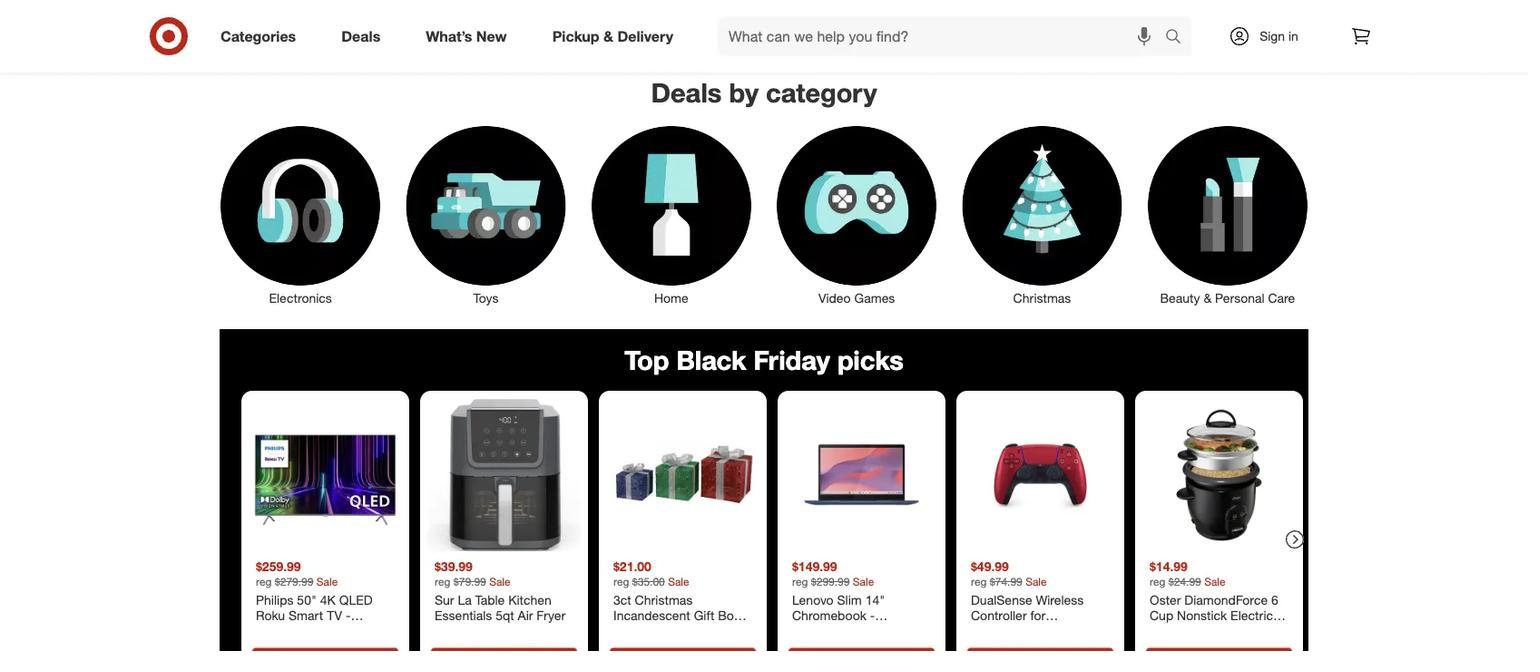 Task type: locate. For each thing, give the bounding box(es) containing it.
electric
[[1231, 608, 1274, 624]]

reg
[[256, 575, 272, 589], [435, 575, 451, 589], [614, 575, 629, 589], [792, 575, 808, 589], [971, 575, 987, 589], [1150, 575, 1166, 589]]

1 vertical spatial black
[[1232, 624, 1264, 640]]

video
[[819, 290, 851, 306]]

&
[[604, 27, 614, 45], [1204, 290, 1212, 306]]

video games
[[819, 290, 895, 306]]

2 sale from the left
[[489, 575, 511, 589]]

beauty & personal care
[[1160, 290, 1296, 306]]

$259.99
[[256, 559, 301, 575]]

dualsense wireless controller for playstation 5 - volcanic red image
[[964, 399, 1117, 552]]

5 sale from the left
[[1026, 575, 1047, 589]]

sale
[[317, 575, 338, 589], [489, 575, 511, 589], [668, 575, 689, 589], [853, 575, 874, 589], [1026, 575, 1047, 589], [1205, 575, 1226, 589]]

kitchen
[[508, 592, 552, 608]]

table
[[475, 592, 505, 608]]

delivery
[[618, 27, 674, 45]]

3ct christmas incandescent gift box novelty sculpture - wondershop™ image
[[606, 399, 760, 552]]

reg inside $49.99 reg $74.99 sale
[[971, 575, 987, 589]]

in
[[1289, 28, 1299, 44]]

deals left the by
[[651, 77, 722, 109]]

sale inside "$39.99 reg $79.99 sale sur la table kitchen essentials 5qt air fryer"
[[489, 575, 511, 589]]

& right pickup
[[604, 27, 614, 45]]

top
[[625, 344, 669, 376]]

$279.99
[[275, 575, 314, 589]]

sale inside $259.99 reg $279.99 sale
[[317, 575, 338, 589]]

reg up sur
[[435, 575, 451, 589]]

sale right $279.99
[[317, 575, 338, 589]]

$49.99 reg $74.99 sale
[[971, 559, 1047, 589]]

electronics link
[[208, 122, 393, 308]]

deals
[[341, 27, 381, 45], [651, 77, 722, 109]]

sign in
[[1260, 28, 1299, 44]]

reg left $279.99
[[256, 575, 272, 589]]

6 reg from the left
[[1150, 575, 1166, 589]]

pickup & delivery
[[552, 27, 674, 45]]

top black friday picks
[[625, 344, 904, 376]]

lenovo slim 14" chromebook - mediatek processor - 4gb ram - 64gb flash storage - blue (82xj002dus) image
[[785, 399, 939, 552]]

1 vertical spatial deals
[[651, 77, 722, 109]]

$21.00
[[614, 559, 652, 575]]

reg for $14.99
[[1150, 575, 1166, 589]]

-
[[1224, 624, 1229, 640]]

4 reg from the left
[[792, 575, 808, 589]]

deals left what's
[[341, 27, 381, 45]]

& for beauty
[[1204, 290, 1212, 306]]

$24.99
[[1169, 575, 1202, 589]]

1 reg from the left
[[256, 575, 272, 589]]

philips 50" 4k qled roku smart tv - 50pul7973/f7 - special purchase image
[[249, 399, 402, 552]]

sale right "$299.99"
[[853, 575, 874, 589]]

3 reg from the left
[[614, 575, 629, 589]]

$299.99
[[811, 575, 850, 589]]

$79.99
[[454, 575, 486, 589]]

deals for deals by category
[[651, 77, 722, 109]]

pickup
[[552, 27, 600, 45]]

reg inside "$39.99 reg $79.99 sale sur la table kitchen essentials 5qt air fryer"
[[435, 575, 451, 589]]

sale for $21.00
[[668, 575, 689, 589]]

reg left $74.99
[[971, 575, 987, 589]]

reg for $259.99
[[256, 575, 272, 589]]

1 horizontal spatial black
[[1232, 624, 1264, 640]]

sale inside $21.00 reg $35.00 sale
[[668, 575, 689, 589]]

2 reg from the left
[[435, 575, 451, 589]]

0 vertical spatial &
[[604, 27, 614, 45]]

pickup & delivery link
[[537, 16, 696, 56]]

1 horizontal spatial &
[[1204, 290, 1212, 306]]

black right top
[[677, 344, 747, 376]]

6 sale from the left
[[1205, 575, 1226, 589]]

$35.00
[[633, 575, 665, 589]]

reg inside the '$14.99 reg $24.99 sale oster diamondforce 6 cup nonstick  electric rice cooker - black'
[[1150, 575, 1166, 589]]

cooker
[[1179, 624, 1220, 640]]

sale inside $149.99 reg $299.99 sale
[[853, 575, 874, 589]]

reg inside $259.99 reg $279.99 sale
[[256, 575, 272, 589]]

0 horizontal spatial deals
[[341, 27, 381, 45]]

reg inside $21.00 reg $35.00 sale
[[614, 575, 629, 589]]

fryer
[[537, 608, 566, 624]]

sale right $35.00
[[668, 575, 689, 589]]

reg up oster
[[1150, 575, 1166, 589]]

sale for $39.99
[[489, 575, 511, 589]]

black inside the '$14.99 reg $24.99 sale oster diamondforce 6 cup nonstick  electric rice cooker - black'
[[1232, 624, 1264, 640]]

0 horizontal spatial &
[[604, 27, 614, 45]]

reg left $35.00
[[614, 575, 629, 589]]

sur la table kitchen essentials 5qt air fryer image
[[428, 399, 581, 552]]

4 sale from the left
[[853, 575, 874, 589]]

$14.99 reg $24.99 sale oster diamondforce 6 cup nonstick  electric rice cooker - black
[[1150, 559, 1279, 640]]

3 sale from the left
[[668, 575, 689, 589]]

home link
[[579, 122, 764, 308]]

black
[[677, 344, 747, 376], [1232, 624, 1264, 640]]

reg left "$299.99"
[[792, 575, 808, 589]]

reg inside $149.99 reg $299.99 sale
[[792, 575, 808, 589]]

sign in link
[[1214, 16, 1327, 56]]

christmas
[[1014, 290, 1071, 306]]

sale right $74.99
[[1026, 575, 1047, 589]]

1 vertical spatial &
[[1204, 290, 1212, 306]]

beauty
[[1160, 290, 1200, 306]]

5 reg from the left
[[971, 575, 987, 589]]

deals for deals
[[341, 27, 381, 45]]

$14.99
[[1150, 559, 1188, 575]]

what's new link
[[411, 16, 530, 56]]

1 sale from the left
[[317, 575, 338, 589]]

black right -
[[1232, 624, 1264, 640]]

$149.99
[[792, 559, 838, 575]]

& for pickup
[[604, 27, 614, 45]]

& right 'beauty'
[[1204, 290, 1212, 306]]

$149.99 reg $299.99 sale
[[792, 559, 874, 589]]

0 horizontal spatial black
[[677, 344, 747, 376]]

sale inside the '$14.99 reg $24.99 sale oster diamondforce 6 cup nonstick  electric rice cooker - black'
[[1205, 575, 1226, 589]]

1 horizontal spatial deals
[[651, 77, 722, 109]]

sale up diamondforce
[[1205, 575, 1226, 589]]

0 vertical spatial deals
[[341, 27, 381, 45]]

sale inside $49.99 reg $74.99 sale
[[1026, 575, 1047, 589]]

sale up table in the bottom left of the page
[[489, 575, 511, 589]]

sign
[[1260, 28, 1285, 44]]

sale for $49.99
[[1026, 575, 1047, 589]]



Task type: vqa. For each thing, say whether or not it's contained in the screenshot.


Task type: describe. For each thing, give the bounding box(es) containing it.
toys
[[473, 290, 499, 306]]

air
[[518, 608, 533, 624]]

$39.99 reg $79.99 sale sur la table kitchen essentials 5qt air fryer
[[435, 559, 566, 624]]

reg for $39.99
[[435, 575, 451, 589]]

search
[[1157, 29, 1201, 47]]

what's
[[426, 27, 472, 45]]

deals by category
[[651, 77, 877, 109]]

christmas link
[[950, 122, 1135, 308]]

nonstick
[[1177, 608, 1227, 624]]

picks
[[838, 344, 904, 376]]

cup
[[1150, 608, 1174, 624]]

rice
[[1150, 624, 1175, 640]]

$49.99
[[971, 559, 1009, 575]]

essentials
[[435, 608, 492, 624]]

sur
[[435, 592, 454, 608]]

deals link
[[326, 16, 403, 56]]

reg for $149.99
[[792, 575, 808, 589]]

$21.00 reg $35.00 sale
[[614, 559, 689, 589]]

friday
[[754, 344, 830, 376]]

sale for $259.99
[[317, 575, 338, 589]]

0 vertical spatial black
[[677, 344, 747, 376]]

video games link
[[764, 122, 950, 308]]

games
[[855, 290, 895, 306]]

categories link
[[205, 16, 319, 56]]

reg for $49.99
[[971, 575, 987, 589]]

electronics
[[269, 290, 332, 306]]

new
[[476, 27, 507, 45]]

$259.99 reg $279.99 sale
[[256, 559, 338, 589]]

$39.99
[[435, 559, 473, 575]]

beauty & personal care link
[[1135, 122, 1321, 308]]

toys link
[[393, 122, 579, 308]]

sale for $149.99
[[853, 575, 874, 589]]

6
[[1272, 592, 1279, 608]]

What can we help you find? suggestions appear below search field
[[718, 16, 1170, 56]]

carousel region
[[220, 329, 1309, 652]]

la
[[458, 592, 472, 608]]

categories
[[221, 27, 296, 45]]

what's new
[[426, 27, 507, 45]]

search button
[[1157, 16, 1201, 60]]

care
[[1269, 290, 1296, 306]]

personal
[[1216, 290, 1265, 306]]

5qt
[[496, 608, 514, 624]]

oster diamondforce 6 cup nonstick  electric rice cooker - black image
[[1143, 399, 1296, 552]]

diamondforce
[[1185, 592, 1268, 608]]

category
[[766, 77, 877, 109]]

home
[[654, 290, 689, 306]]

reg for $21.00
[[614, 575, 629, 589]]

sale for $14.99
[[1205, 575, 1226, 589]]

oster
[[1150, 592, 1181, 608]]

$74.99
[[990, 575, 1023, 589]]

by
[[729, 77, 759, 109]]



